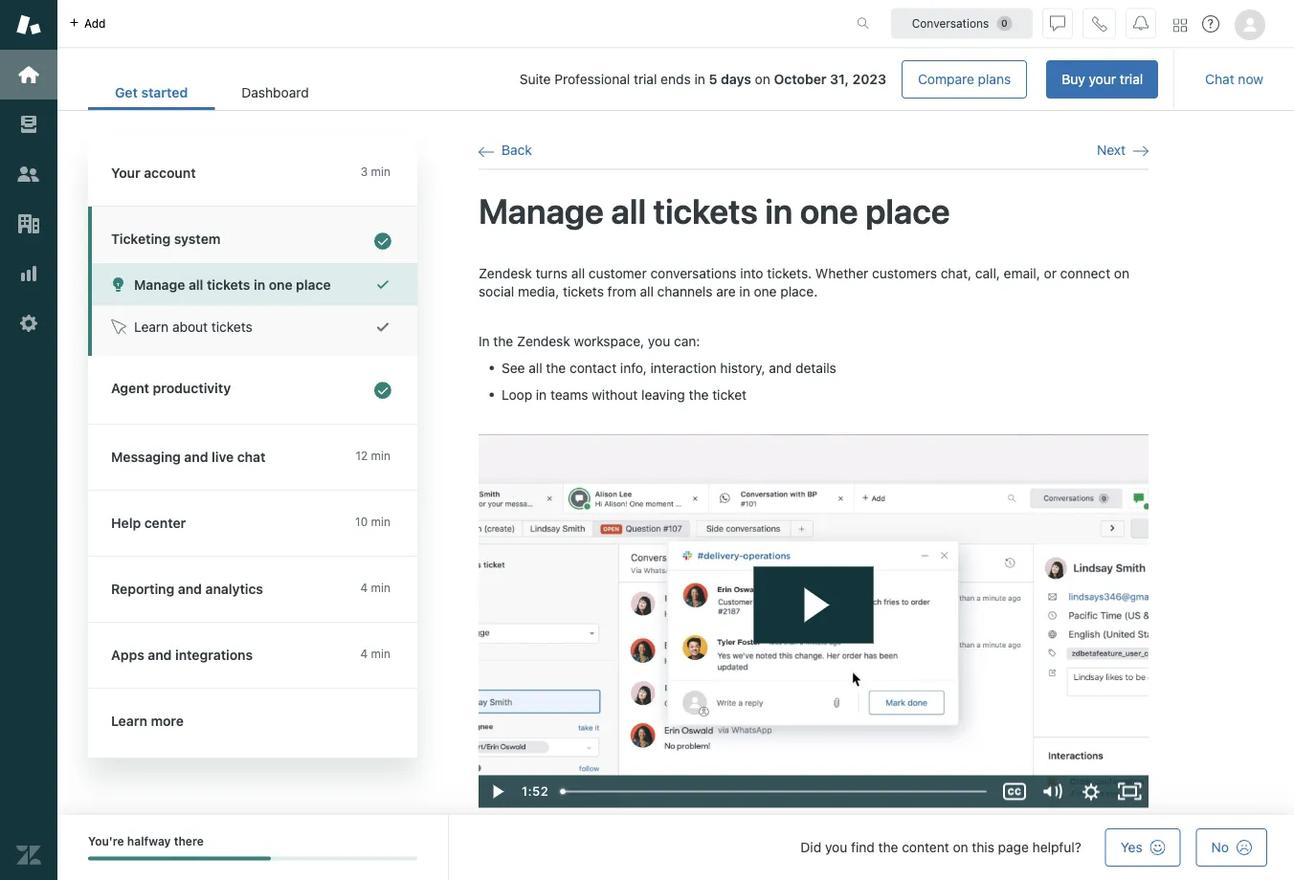 Task type: vqa. For each thing, say whether or not it's contained in the screenshot.
Followers element
no



Task type: locate. For each thing, give the bounding box(es) containing it.
on left the "this"
[[953, 840, 968, 856]]

on right days
[[755, 71, 770, 87]]

tickets inside the content-title region
[[654, 190, 758, 231]]

manage up turns
[[479, 190, 604, 231]]

1 vertical spatial place
[[296, 277, 331, 292]]

learn inside dropdown button
[[111, 714, 147, 729]]

2 4 min from the top
[[360, 648, 391, 661]]

content
[[902, 840, 949, 856]]

1 vertical spatial 4
[[360, 648, 368, 661]]

all right see at the top left of the page
[[529, 360, 542, 376]]

organizations image
[[16, 212, 41, 236]]

tickets right about
[[211, 319, 253, 335]]

tickets up conversations
[[654, 190, 758, 231]]

place
[[866, 190, 950, 231], [296, 277, 331, 292]]

in inside the content-title region
[[765, 190, 793, 231]]

interaction
[[651, 360, 717, 376]]

views image
[[16, 112, 41, 137]]

min for your account
[[371, 165, 391, 179]]

place.
[[781, 284, 818, 300]]

chat
[[1205, 71, 1235, 87]]

zendesk image
[[16, 843, 41, 868]]

all up learn about tickets
[[189, 277, 203, 292]]

1 4 min from the top
[[360, 582, 391, 595]]

one
[[800, 190, 858, 231], [269, 277, 293, 292], [754, 284, 777, 300]]

you're
[[88, 835, 124, 849]]

next button
[[1097, 142, 1149, 159]]

min
[[371, 165, 391, 179], [371, 449, 391, 463], [371, 516, 391, 529], [371, 582, 391, 595], [371, 648, 391, 661]]

you left can:
[[648, 333, 670, 349]]

0 vertical spatial learn
[[134, 319, 169, 335]]

1 horizontal spatial place
[[866, 190, 950, 231]]

on right the connect at the right of page
[[1114, 265, 1130, 281]]

1 vertical spatial you
[[825, 840, 848, 856]]

trial inside button
[[1120, 71, 1143, 87]]

in left 5
[[695, 71, 705, 87]]

1 vertical spatial manage
[[134, 277, 185, 292]]

get
[[115, 85, 138, 101]]

tab list
[[88, 75, 336, 110]]

info,
[[620, 360, 647, 376]]

2 min from the top
[[371, 449, 391, 463]]

see
[[502, 360, 525, 376]]

live
[[212, 449, 234, 465]]

4 min for analytics
[[360, 582, 391, 595]]

in
[[479, 333, 490, 349]]

conversations button
[[891, 8, 1033, 39]]

3 min from the top
[[371, 516, 391, 529]]

tickets up the "learn about tickets" button
[[207, 277, 250, 292]]

zendesk up see at the top left of the page
[[517, 333, 570, 349]]

0 vertical spatial manage
[[479, 190, 604, 231]]

compare plans
[[918, 71, 1011, 87]]

now
[[1238, 71, 1264, 87]]

learn for learn about tickets
[[134, 319, 169, 335]]

more
[[151, 714, 184, 729]]

loop
[[502, 387, 532, 402]]

next
[[1097, 142, 1126, 158]]

helpful?
[[1033, 840, 1082, 856]]

one up the "learn about tickets" button
[[269, 277, 293, 292]]

help center
[[111, 516, 186, 531]]

manage all tickets in one place up the "learn about tickets" button
[[134, 277, 331, 292]]

1 4 from the top
[[360, 582, 368, 595]]

you're halfway there
[[88, 835, 204, 849]]

or
[[1044, 265, 1057, 281]]

ticketing
[[111, 231, 171, 247]]

in
[[695, 71, 705, 87], [765, 190, 793, 231], [254, 277, 265, 292], [739, 284, 750, 300], [536, 387, 547, 402]]

0 horizontal spatial manage
[[134, 277, 185, 292]]

you
[[648, 333, 670, 349], [825, 840, 848, 856]]

1 horizontal spatial manage
[[479, 190, 604, 231]]

zendesk products image
[[1174, 19, 1187, 32]]

see all the contact info, interaction history, and details
[[502, 360, 837, 376]]

did you find the content on this page helpful?
[[801, 840, 1082, 856]]

section
[[351, 60, 1159, 99]]

from
[[608, 284, 636, 300]]

all right turns
[[571, 265, 585, 281]]

0 vertical spatial 4
[[360, 582, 368, 595]]

3
[[361, 165, 368, 179]]

apps and integrations
[[111, 648, 253, 663]]

all inside the content-title region
[[611, 190, 646, 231]]

4 min from the top
[[371, 582, 391, 595]]

one inside button
[[269, 277, 293, 292]]

2 horizontal spatial one
[[800, 190, 858, 231]]

tickets inside zendesk turns all customer conversations into tickets. whether customers chat, call, email, or connect on social media, tickets from all channels are in one place.
[[563, 284, 604, 300]]

get started image
[[16, 62, 41, 87]]

dashboard tab
[[215, 75, 336, 110]]

one inside the content-title region
[[800, 190, 858, 231]]

are
[[716, 284, 736, 300]]

2 4 from the top
[[360, 648, 368, 661]]

0 horizontal spatial manage all tickets in one place
[[134, 277, 331, 292]]

manage inside button
[[134, 277, 185, 292]]

1 vertical spatial manage all tickets in one place
[[134, 277, 331, 292]]

customers
[[872, 265, 937, 281]]

system
[[174, 231, 221, 247]]

trial left ends
[[634, 71, 657, 87]]

learn
[[134, 319, 169, 335], [111, 714, 147, 729]]

all up customer
[[611, 190, 646, 231]]

tickets down turns
[[563, 284, 604, 300]]

1 horizontal spatial trial
[[1120, 71, 1143, 87]]

ends
[[661, 71, 691, 87]]

learn left more
[[111, 714, 147, 729]]

one up whether
[[800, 190, 858, 231]]

2 trial from the left
[[634, 71, 657, 87]]

dashboard
[[242, 85, 309, 101]]

customer
[[589, 265, 647, 281]]

manage all tickets in one place up conversations
[[479, 190, 950, 231]]

and right apps
[[148, 648, 172, 663]]

and for messaging and live chat
[[184, 449, 208, 465]]

customers image
[[16, 162, 41, 187]]

chat now
[[1205, 71, 1264, 87]]

tickets inside button
[[211, 319, 253, 335]]

manage
[[479, 190, 604, 231], [134, 277, 185, 292]]

5 min from the top
[[371, 648, 391, 661]]

trial
[[1120, 71, 1143, 87], [634, 71, 657, 87]]

0 vertical spatial manage all tickets in one place
[[479, 190, 950, 231]]

0 vertical spatial zendesk
[[479, 265, 532, 281]]

tickets
[[654, 190, 758, 231], [207, 277, 250, 292], [563, 284, 604, 300], [211, 319, 253, 335]]

leaving
[[642, 387, 685, 402]]

all inside button
[[189, 277, 203, 292]]

reporting image
[[16, 261, 41, 286]]

trial right your
[[1120, 71, 1143, 87]]

footer
[[57, 816, 1294, 881]]

place up the "learn about tickets" button
[[296, 277, 331, 292]]

chat
[[237, 449, 266, 465]]

video element
[[479, 435, 1149, 808]]

all
[[611, 190, 646, 231], [571, 265, 585, 281], [189, 277, 203, 292], [640, 284, 654, 300], [529, 360, 542, 376]]

in right are
[[739, 284, 750, 300]]

in right loop
[[536, 387, 547, 402]]

2 vertical spatial on
[[953, 840, 968, 856]]

place up customers
[[866, 190, 950, 231]]

the
[[493, 333, 513, 349], [546, 360, 566, 376], [689, 387, 709, 402], [878, 840, 898, 856]]

buy your trial button
[[1047, 60, 1159, 99]]

1 horizontal spatial one
[[754, 284, 777, 300]]

learn left about
[[134, 319, 169, 335]]

messaging
[[111, 449, 181, 465]]

one down into
[[754, 284, 777, 300]]

0 vertical spatial place
[[866, 190, 950, 231]]

0 horizontal spatial trial
[[634, 71, 657, 87]]

manage all tickets in one place inside button
[[134, 277, 331, 292]]

0 horizontal spatial one
[[269, 277, 293, 292]]

agent productivity
[[111, 381, 231, 396]]

2 horizontal spatial on
[[1114, 265, 1130, 281]]

1 vertical spatial 4 min
[[360, 648, 391, 661]]

back
[[502, 142, 532, 158]]

0 horizontal spatial on
[[755, 71, 770, 87]]

without
[[592, 387, 638, 402]]

video thumbnail image
[[479, 435, 1149, 808], [479, 435, 1149, 808]]

4 for apps and integrations
[[360, 648, 368, 661]]

in up the "learn about tickets" button
[[254, 277, 265, 292]]

one inside zendesk turns all customer conversations into tickets. whether customers chat, call, email, or connect on social media, tickets from all channels are in one place.
[[754, 284, 777, 300]]

learn inside button
[[134, 319, 169, 335]]

you right 'did'
[[825, 840, 848, 856]]

5
[[709, 71, 718, 87]]

agent
[[111, 381, 149, 396]]

help
[[111, 516, 141, 531]]

and left live
[[184, 449, 208, 465]]

messaging and live chat
[[111, 449, 266, 465]]

0 vertical spatial you
[[648, 333, 670, 349]]

1 min from the top
[[371, 165, 391, 179]]

manage down the ticketing system
[[134, 277, 185, 292]]

4 min
[[360, 582, 391, 595], [360, 648, 391, 661]]

0 horizontal spatial place
[[296, 277, 331, 292]]

1 vertical spatial learn
[[111, 714, 147, 729]]

details
[[796, 360, 837, 376]]

manage all tickets in one place
[[479, 190, 950, 231], [134, 277, 331, 292]]

button displays agent's chat status as invisible. image
[[1050, 16, 1066, 31]]

zendesk up social
[[479, 265, 532, 281]]

1 horizontal spatial manage all tickets in one place
[[479, 190, 950, 231]]

all right from
[[640, 284, 654, 300]]

1 horizontal spatial you
[[825, 840, 848, 856]]

on inside zendesk turns all customer conversations into tickets. whether customers chat, call, email, or connect on social media, tickets from all channels are in one place.
[[1114, 265, 1130, 281]]

find
[[851, 840, 875, 856]]

and left analytics
[[178, 582, 202, 597]]

apps
[[111, 648, 144, 663]]

compare
[[918, 71, 974, 87]]

0 vertical spatial on
[[755, 71, 770, 87]]

zendesk
[[479, 265, 532, 281], [517, 333, 570, 349]]

min for reporting and analytics
[[371, 582, 391, 595]]

1 vertical spatial on
[[1114, 265, 1130, 281]]

in up tickets.
[[765, 190, 793, 231]]

min for help center
[[371, 516, 391, 529]]

0 vertical spatial 4 min
[[360, 582, 391, 595]]

1 trial from the left
[[1120, 71, 1143, 87]]

region
[[479, 264, 1149, 808]]

4 for reporting and analytics
[[360, 582, 368, 595]]

31,
[[830, 71, 849, 87]]



Task type: describe. For each thing, give the bounding box(es) containing it.
agent productivity button
[[88, 356, 414, 424]]

channels
[[657, 284, 713, 300]]

trial for your
[[1120, 71, 1143, 87]]

email,
[[1004, 265, 1040, 281]]

learn for learn more
[[111, 714, 147, 729]]

call,
[[975, 265, 1000, 281]]

1 vertical spatial zendesk
[[517, 333, 570, 349]]

reporting and analytics
[[111, 582, 263, 597]]

min for apps and integrations
[[371, 648, 391, 661]]

did
[[801, 840, 822, 856]]

learn about tickets button
[[92, 306, 417, 348]]

buy
[[1062, 71, 1085, 87]]

manage all tickets in one place inside the content-title region
[[479, 190, 950, 231]]

ticketing system button
[[88, 207, 414, 263]]

zendesk inside zendesk turns all customer conversations into tickets. whether customers chat, call, email, or connect on social media, tickets from all channels are in one place.
[[479, 265, 532, 281]]

yes button
[[1105, 829, 1181, 867]]

section containing compare plans
[[351, 60, 1159, 99]]

0 horizontal spatial you
[[648, 333, 670, 349]]

suite
[[520, 71, 551, 87]]

the right find
[[878, 840, 898, 856]]

teams
[[550, 387, 588, 402]]

media,
[[518, 284, 559, 300]]

ticket
[[713, 387, 747, 402]]

get started
[[115, 85, 188, 101]]

10 min
[[355, 516, 391, 529]]

in the zendesk workspace, you can:
[[479, 333, 700, 349]]

back button
[[479, 142, 532, 159]]

october
[[774, 71, 827, 87]]

no
[[1212, 840, 1229, 856]]

halfway
[[127, 835, 171, 849]]

ticketing system
[[111, 231, 221, 247]]

add
[[84, 17, 106, 30]]

in inside section
[[695, 71, 705, 87]]

trial for professional
[[634, 71, 657, 87]]

tickets inside button
[[207, 277, 250, 292]]

reporting
[[111, 582, 175, 597]]

whether
[[816, 265, 869, 281]]

progress-bar progress bar
[[88, 857, 417, 861]]

compare plans button
[[902, 60, 1027, 99]]

chat now button
[[1190, 60, 1279, 99]]

loop in teams without leaving the ticket
[[502, 387, 747, 402]]

tickets.
[[767, 265, 812, 281]]

12
[[356, 449, 368, 463]]

plans
[[978, 71, 1011, 87]]

admin image
[[16, 311, 41, 336]]

progress bar image
[[88, 857, 271, 861]]

in inside zendesk turns all customer conversations into tickets. whether customers chat, call, email, or connect on social media, tickets from all channels are in one place.
[[739, 284, 750, 300]]

place inside button
[[296, 277, 331, 292]]

into
[[740, 265, 763, 281]]

learn about tickets
[[134, 319, 253, 335]]

manage inside the content-title region
[[479, 190, 604, 231]]

professional
[[555, 71, 630, 87]]

in inside button
[[254, 277, 265, 292]]

get help image
[[1202, 15, 1220, 33]]

place inside the content-title region
[[866, 190, 950, 231]]

turns
[[536, 265, 568, 281]]

10
[[355, 516, 368, 529]]

add button
[[57, 0, 117, 47]]

workspace,
[[574, 333, 644, 349]]

the up "teams" at top
[[546, 360, 566, 376]]

12 min
[[356, 449, 391, 463]]

center
[[144, 516, 186, 531]]

this
[[972, 840, 995, 856]]

tab list containing get started
[[88, 75, 336, 110]]

social
[[479, 284, 514, 300]]

the right in
[[493, 333, 513, 349]]

manage all tickets in one place button
[[92, 263, 417, 306]]

connect
[[1060, 265, 1111, 281]]

integrations
[[175, 648, 253, 663]]

analytics
[[205, 582, 263, 597]]

content-title region
[[479, 189, 1149, 233]]

about
[[172, 319, 208, 335]]

conversations
[[651, 265, 737, 281]]

page
[[998, 840, 1029, 856]]

and for apps and integrations
[[148, 648, 172, 663]]

and for reporting and analytics
[[178, 582, 202, 597]]

there
[[174, 835, 204, 849]]

contact
[[570, 360, 617, 376]]

ticketing system heading
[[88, 207, 417, 263]]

learn more button
[[88, 689, 414, 754]]

yes
[[1121, 840, 1143, 856]]

your
[[111, 165, 140, 181]]

the left ticket
[[689, 387, 709, 402]]

account
[[144, 165, 196, 181]]

suite professional trial ends in 5 days on october 31, 2023
[[520, 71, 887, 87]]

zendesk support image
[[16, 12, 41, 37]]

main element
[[0, 0, 57, 881]]

footer containing did you find the content on this page helpful?
[[57, 816, 1294, 881]]

days
[[721, 71, 751, 87]]

October 31, 2023 text field
[[774, 71, 887, 87]]

min for messaging and live chat
[[371, 449, 391, 463]]

region containing zendesk turns all customer conversations into tickets. whether customers chat, call, email, or connect on social media, tickets from all channels are in one place.
[[479, 264, 1149, 808]]

notifications image
[[1133, 16, 1149, 31]]

and left details
[[769, 360, 792, 376]]

started
[[141, 85, 188, 101]]

your account
[[111, 165, 196, 181]]

on inside section
[[755, 71, 770, 87]]

4 min for integrations
[[360, 648, 391, 661]]

learn more
[[111, 714, 184, 729]]

productivity
[[153, 381, 231, 396]]

3 min
[[361, 165, 391, 179]]

2023
[[853, 71, 887, 87]]

1 horizontal spatial on
[[953, 840, 968, 856]]



